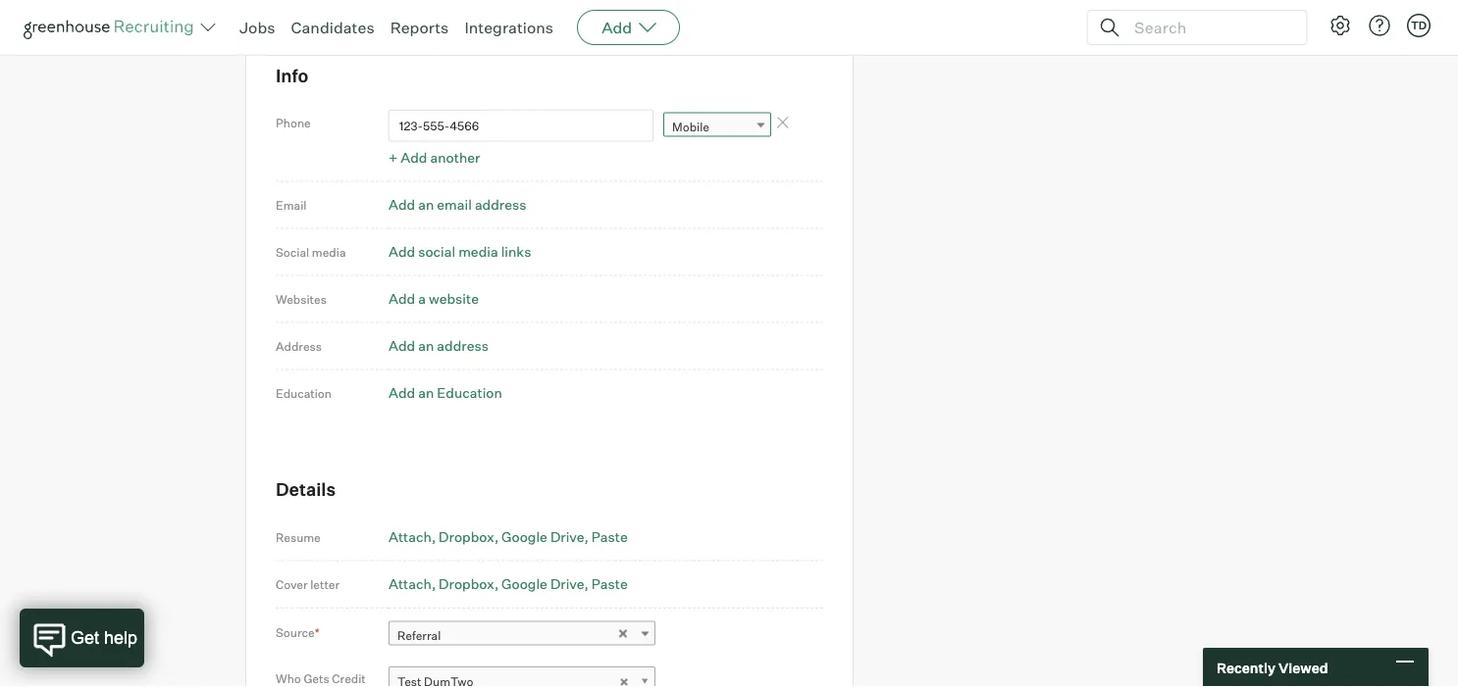 Task type: vqa. For each thing, say whether or not it's contained in the screenshot.
Reports LINK
yes



Task type: describe. For each thing, give the bounding box(es) containing it.
letter
[[310, 578, 340, 593]]

drive for cover letter
[[550, 576, 584, 593]]

td button
[[1403, 10, 1435, 41]]

add an education
[[389, 384, 502, 402]]

websites
[[276, 292, 327, 306]]

1 horizontal spatial education
[[437, 384, 502, 402]]

td button
[[1407, 14, 1431, 37]]

an for education
[[418, 384, 434, 402]]

add for add an address
[[389, 337, 415, 355]]

paste link for cover letter
[[591, 576, 628, 593]]

attach for cover letter
[[389, 576, 432, 593]]

social media
[[276, 245, 346, 259]]

*
[[315, 625, 320, 640]]

gets
[[304, 672, 329, 687]]

add an address
[[389, 337, 489, 355]]

google for resume
[[502, 528, 547, 546]]

a
[[418, 290, 426, 307]]

links
[[501, 243, 531, 260]]

jobs link
[[239, 18, 275, 37]]

0 horizontal spatial education
[[276, 386, 332, 401]]

info
[[276, 65, 309, 87]]

add social media links
[[389, 243, 531, 260]]

add an education link
[[389, 384, 502, 402]]

paste for cover letter
[[591, 576, 628, 593]]

jobs
[[239, 18, 275, 37]]

email
[[437, 196, 472, 213]]

another
[[430, 149, 480, 166]]

attach for resume
[[389, 528, 432, 546]]

who
[[276, 672, 301, 687]]

recently
[[1217, 660, 1276, 677]]

drive for resume
[[550, 528, 584, 546]]

dropbox for resume
[[439, 528, 495, 546]]

who gets credit
[[276, 672, 366, 687]]

google drive link for resume
[[502, 528, 589, 546]]

greenhouse recruiting image
[[24, 16, 200, 39]]

integrations link
[[465, 18, 554, 37]]

recently viewed
[[1217, 660, 1328, 677]]

dropbox link for cover letter
[[439, 576, 499, 593]]

add for add social media links
[[389, 243, 415, 260]]

add for add a website
[[389, 290, 415, 307]]

referral link
[[389, 622, 656, 650]]

details
[[276, 479, 336, 501]]

add a website
[[389, 290, 479, 307]]

td
[[1411, 19, 1427, 32]]

integrations
[[465, 18, 554, 37]]

credit
[[332, 672, 366, 687]]

phone
[[276, 116, 311, 130]]

+ add another
[[389, 149, 480, 166]]

paste link for resume
[[591, 528, 628, 546]]

add button
[[577, 10, 680, 45]]

viewed
[[1279, 660, 1328, 677]]



Task type: locate. For each thing, give the bounding box(es) containing it.
1 attach dropbox google drive paste from the top
[[389, 528, 628, 546]]

google for cover letter
[[502, 576, 547, 593]]

1 attach link from the top
[[389, 528, 436, 546]]

resume
[[276, 530, 321, 545]]

paste for resume
[[591, 528, 628, 546]]

address
[[475, 196, 526, 213], [437, 337, 489, 355]]

1 drive from the top
[[550, 528, 584, 546]]

2 dropbox link from the top
[[439, 576, 499, 593]]

attach link for resume
[[389, 528, 436, 546]]

an down the add an address
[[418, 384, 434, 402]]

attach dropbox google drive paste
[[389, 528, 628, 546], [389, 576, 628, 593]]

1 google from the top
[[502, 528, 547, 546]]

candidates
[[291, 18, 375, 37]]

2 attach link from the top
[[389, 576, 436, 593]]

website
[[429, 290, 479, 307]]

email
[[276, 198, 307, 212]]

1 vertical spatial dropbox
[[439, 576, 495, 593]]

1 vertical spatial an
[[418, 337, 434, 355]]

+ add another link
[[389, 149, 480, 166]]

reports link
[[390, 18, 449, 37]]

referral
[[397, 629, 441, 644]]

add an email address link
[[389, 196, 526, 213]]

dropbox link for resume
[[439, 528, 499, 546]]

1 google drive link from the top
[[502, 528, 589, 546]]

an
[[418, 196, 434, 213], [418, 337, 434, 355], [418, 384, 434, 402]]

add for add an education
[[389, 384, 415, 402]]

1 paste from the top
[[591, 528, 628, 546]]

1 vertical spatial address
[[437, 337, 489, 355]]

mobile
[[672, 120, 710, 135]]

paste
[[591, 528, 628, 546], [591, 576, 628, 593]]

1 dropbox link from the top
[[439, 528, 499, 546]]

configure image
[[1329, 14, 1352, 37]]

add social media links link
[[389, 243, 531, 260]]

attach dropbox google drive paste for resume
[[389, 528, 628, 546]]

google
[[502, 528, 547, 546], [502, 576, 547, 593]]

an for address
[[418, 337, 434, 355]]

2 vertical spatial an
[[418, 384, 434, 402]]

cover
[[276, 578, 308, 593]]

2 dropbox from the top
[[439, 576, 495, 593]]

dropbox link
[[439, 528, 499, 546], [439, 576, 499, 593]]

0 vertical spatial google drive link
[[502, 528, 589, 546]]

education down address
[[276, 386, 332, 401]]

1 vertical spatial attach
[[389, 576, 432, 593]]

0 vertical spatial an
[[418, 196, 434, 213]]

2 drive from the top
[[550, 576, 584, 593]]

source *
[[276, 625, 320, 640]]

1 dropbox from the top
[[439, 528, 495, 546]]

add a website link
[[389, 290, 479, 307]]

add an address link
[[389, 337, 489, 355]]

0 horizontal spatial media
[[312, 245, 346, 259]]

dropbox for cover letter
[[439, 576, 495, 593]]

add for add
[[602, 18, 632, 37]]

1 vertical spatial drive
[[550, 576, 584, 593]]

1 vertical spatial google drive link
[[502, 576, 589, 593]]

0 vertical spatial google
[[502, 528, 547, 546]]

0 vertical spatial attach link
[[389, 528, 436, 546]]

google drive link for cover letter
[[502, 576, 589, 593]]

education down the add an address
[[437, 384, 502, 402]]

add for add an email address
[[389, 196, 415, 213]]

media
[[458, 243, 498, 260], [312, 245, 346, 259]]

+
[[389, 149, 398, 166]]

2 google drive link from the top
[[502, 576, 589, 593]]

2 attach dropbox google drive paste from the top
[[389, 576, 628, 593]]

2 an from the top
[[418, 337, 434, 355]]

attach
[[389, 528, 432, 546], [389, 576, 432, 593]]

1 vertical spatial attach link
[[389, 576, 436, 593]]

0 vertical spatial paste
[[591, 528, 628, 546]]

3 an from the top
[[418, 384, 434, 402]]

Search text field
[[1130, 13, 1289, 42]]

0 vertical spatial dropbox link
[[439, 528, 499, 546]]

social
[[276, 245, 309, 259]]

None text field
[[389, 110, 654, 142]]

cover letter
[[276, 578, 340, 593]]

source
[[276, 625, 315, 640]]

address right email
[[475, 196, 526, 213]]

add inside popup button
[[602, 18, 632, 37]]

0 vertical spatial drive
[[550, 528, 584, 546]]

1 vertical spatial paste
[[591, 576, 628, 593]]

drive
[[550, 528, 584, 546], [550, 576, 584, 593]]

0 vertical spatial dropbox
[[439, 528, 495, 546]]

an left email
[[418, 196, 434, 213]]

1 vertical spatial google
[[502, 576, 547, 593]]

dropbox
[[439, 528, 495, 546], [439, 576, 495, 593]]

0 vertical spatial attach
[[389, 528, 432, 546]]

1 horizontal spatial media
[[458, 243, 498, 260]]

an for email
[[418, 196, 434, 213]]

attach link for cover letter
[[389, 576, 436, 593]]

1 attach from the top
[[389, 528, 432, 546]]

add an email address
[[389, 196, 526, 213]]

google drive link
[[502, 528, 589, 546], [502, 576, 589, 593]]

media right "social"
[[312, 245, 346, 259]]

2 paste link from the top
[[591, 576, 628, 593]]

an down 'a'
[[418, 337, 434, 355]]

mobile link
[[663, 112, 771, 141]]

address
[[276, 339, 322, 354]]

1 vertical spatial paste link
[[591, 576, 628, 593]]

reports
[[390, 18, 449, 37]]

1 an from the top
[[418, 196, 434, 213]]

1 vertical spatial attach dropbox google drive paste
[[389, 576, 628, 593]]

media left links
[[458, 243, 498, 260]]

address down website
[[437, 337, 489, 355]]

1 vertical spatial dropbox link
[[439, 576, 499, 593]]

2 attach from the top
[[389, 576, 432, 593]]

2 paste from the top
[[591, 576, 628, 593]]

paste link
[[591, 528, 628, 546], [591, 576, 628, 593]]

0 vertical spatial attach dropbox google drive paste
[[389, 528, 628, 546]]

attach dropbox google drive paste for cover letter
[[389, 576, 628, 593]]

0 vertical spatial paste link
[[591, 528, 628, 546]]

attach link
[[389, 528, 436, 546], [389, 576, 436, 593]]

candidates link
[[291, 18, 375, 37]]

1 paste link from the top
[[591, 528, 628, 546]]

0 vertical spatial address
[[475, 196, 526, 213]]

2 google from the top
[[502, 576, 547, 593]]

social
[[418, 243, 456, 260]]

add
[[602, 18, 632, 37], [401, 149, 427, 166], [389, 196, 415, 213], [389, 243, 415, 260], [389, 290, 415, 307], [389, 337, 415, 355], [389, 384, 415, 402]]

education
[[437, 384, 502, 402], [276, 386, 332, 401]]



